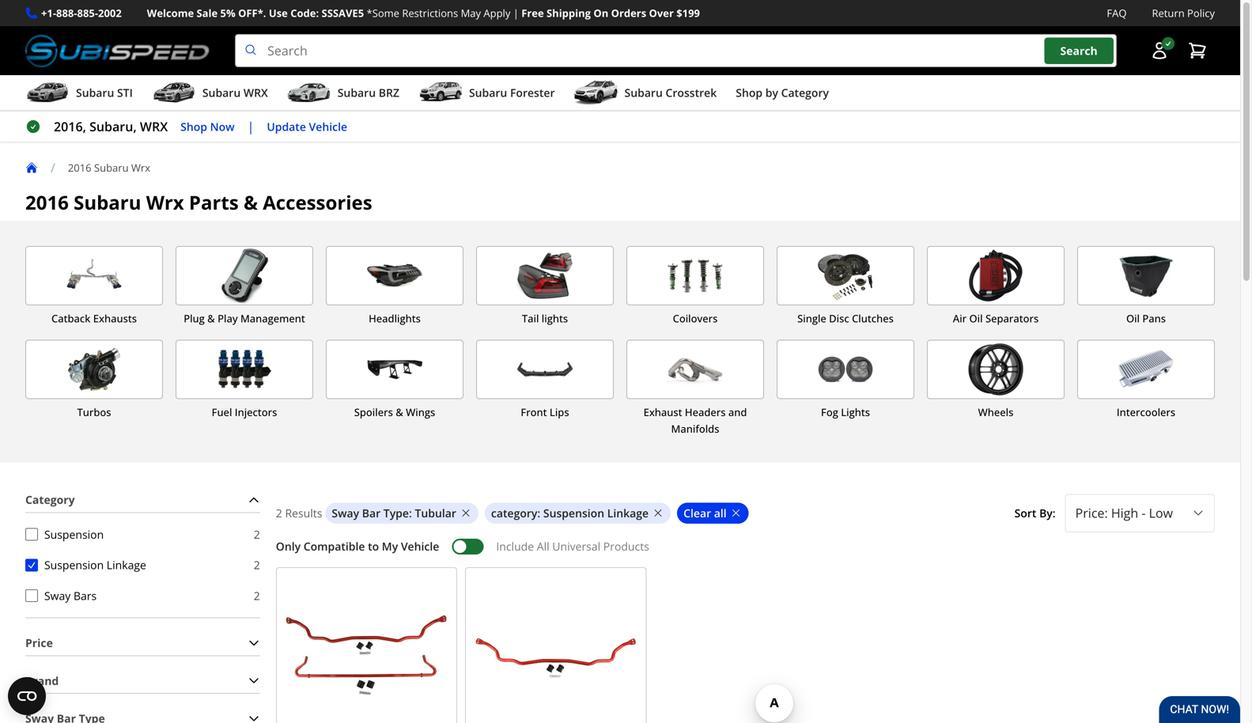 Task type: vqa. For each thing, say whether or not it's contained in the screenshot.
Sway Bars
yes



Task type: describe. For each thing, give the bounding box(es) containing it.
subaru for 2016 subaru wrx
[[94, 161, 129, 175]]

intercoolers button
[[1078, 340, 1215, 437]]

& for spoilers
[[396, 405, 403, 419]]

home image
[[25, 161, 38, 174]]

air oil separators image
[[928, 247, 1064, 305]]

/
[[51, 159, 55, 176]]

front lips image
[[477, 340, 613, 398]]

lights
[[841, 405, 870, 419]]

2 oil from the left
[[1127, 311, 1140, 326]]

0 horizontal spatial |
[[247, 118, 254, 135]]

exhaust
[[644, 405, 682, 419]]

888-
[[56, 6, 77, 20]]

coilovers button
[[627, 246, 764, 327]]

crosstrek
[[666, 85, 717, 100]]

a subaru wrx thumbnail image image
[[152, 81, 196, 105]]

welcome
[[147, 6, 194, 20]]

single
[[798, 311, 827, 326]]

plug & play management button
[[176, 246, 313, 327]]

update
[[267, 119, 306, 134]]

return
[[1152, 6, 1185, 20]]

subispeed logo image
[[25, 34, 210, 67]]

$199
[[677, 6, 700, 20]]

category for category
[[25, 492, 75, 507]]

fuel
[[212, 405, 232, 419]]

lips
[[550, 405, 569, 419]]

1 vertical spatial linkage
[[107, 557, 146, 572]]

forester
[[510, 85, 555, 100]]

subaru brz button
[[287, 78, 400, 110]]

catback exhausts
[[51, 311, 137, 326]]

*some
[[367, 6, 400, 20]]

wrx inside dropdown button
[[244, 85, 268, 100]]

category
[[781, 85, 829, 100]]

subaru wrx button
[[152, 78, 268, 110]]

1 horizontal spatial &
[[244, 190, 258, 215]]

2016 for 2016 subaru wrx parts & accessories
[[25, 190, 69, 215]]

subaru crosstrek
[[625, 85, 717, 100]]

wheels
[[978, 405, 1014, 419]]

search
[[1061, 43, 1098, 58]]

front
[[521, 405, 547, 419]]

2016 for 2016 subaru wrx
[[68, 161, 91, 175]]

air oil separators button
[[927, 246, 1065, 327]]

fog lights image
[[778, 340, 914, 398]]

a subaru forester thumbnail image image
[[418, 81, 463, 105]]

universal
[[552, 539, 601, 554]]

sway for sway bar type : tubular
[[332, 505, 359, 520]]

subaru forester button
[[418, 78, 555, 110]]

clear
[[684, 505, 711, 520]]

management
[[240, 311, 305, 326]]

sway bar type : tubular
[[332, 505, 456, 520]]

885-
[[77, 6, 98, 20]]

& for plug
[[207, 311, 215, 326]]

coilovers image
[[627, 247, 763, 305]]

compatible
[[304, 539, 365, 554]]

headlights image
[[327, 247, 463, 305]]

disc
[[829, 311, 849, 326]]

spoilers & wings
[[354, 405, 435, 419]]

wrx for 2016 subaru wrx parts & accessories
[[146, 190, 184, 215]]

my
[[382, 539, 398, 554]]

exhaust headers and manifolds button
[[627, 340, 764, 437]]

apply
[[484, 6, 511, 20]]

by
[[766, 85, 778, 100]]

price button
[[25, 631, 260, 655]]

wings
[[406, 405, 435, 419]]

2016,
[[54, 118, 86, 135]]

spoilers
[[354, 405, 393, 419]]

2 for suspension
[[254, 527, 260, 542]]

0 vertical spatial suspension
[[543, 505, 605, 520]]

play
[[218, 311, 238, 326]]

1 horizontal spatial vehicle
[[401, 539, 439, 554]]

2 : from the left
[[538, 505, 541, 520]]

2016 subaru wrx parts & accessories
[[25, 190, 372, 215]]

brand
[[25, 673, 59, 688]]

eibach anti roll 25mm front sway bar kit - 2015+ wrx image
[[473, 574, 640, 723]]

use
[[269, 6, 288, 20]]

a subaru crosstrek thumbnail image image
[[574, 81, 618, 105]]

1 : from the left
[[409, 505, 412, 520]]

tail lights button
[[476, 246, 614, 327]]

pans
[[1143, 311, 1166, 326]]

2016 subaru wrx link
[[68, 161, 163, 175]]

faq link
[[1107, 5, 1127, 21]]

injectors
[[235, 405, 277, 419]]

category for category : suspension linkage
[[491, 505, 538, 520]]

headlights button
[[326, 246, 464, 327]]

subaru crosstrek button
[[574, 78, 717, 110]]

faq
[[1107, 6, 1127, 20]]

sway bars
[[44, 588, 97, 603]]

oil pans button
[[1078, 246, 1215, 327]]

+1-888-885-2002 link
[[41, 5, 122, 21]]

to
[[368, 539, 379, 554]]

fog lights
[[821, 405, 870, 419]]

+1-
[[41, 6, 56, 20]]

category : suspension linkage
[[491, 505, 649, 520]]

coilovers
[[673, 311, 718, 326]]

plug
[[184, 311, 205, 326]]

fog lights button
[[777, 340, 915, 437]]

front lips button
[[476, 340, 614, 437]]

button image
[[1150, 41, 1169, 60]]

subaru for 2016 subaru wrx parts & accessories
[[74, 190, 141, 215]]

bars
[[74, 588, 97, 603]]

subaru for subaru brz
[[338, 85, 376, 100]]

eibach anti roll front and rear sway bar kit - 2015+ wrx image
[[283, 574, 450, 723]]

air
[[953, 311, 967, 326]]

1 vertical spatial wrx
[[140, 118, 168, 135]]

catback exhausts image
[[26, 247, 162, 305]]

spoilers & wings button
[[326, 340, 464, 437]]

wheels image
[[928, 340, 1064, 398]]

headlights
[[369, 311, 421, 326]]



Task type: locate. For each thing, give the bounding box(es) containing it.
1 vertical spatial shop
[[181, 119, 207, 134]]

sway for sway bars
[[44, 588, 71, 603]]

sti
[[117, 85, 133, 100]]

1 vertical spatial &
[[207, 311, 215, 326]]

shop now link
[[181, 118, 235, 136]]

and
[[729, 405, 747, 419]]

subaru
[[76, 85, 114, 100], [202, 85, 241, 100], [338, 85, 376, 100], [469, 85, 507, 100], [625, 85, 663, 100]]

spoilers & wings image
[[327, 340, 463, 398]]

2 subaru from the left
[[202, 85, 241, 100]]

linkage
[[607, 505, 649, 520], [107, 557, 146, 572]]

0 vertical spatial wrx
[[131, 161, 150, 175]]

a subaru brz thumbnail image image
[[287, 81, 331, 105]]

vehicle
[[309, 119, 347, 134], [401, 539, 439, 554]]

1 vertical spatial subaru
[[74, 190, 141, 215]]

category up 'include'
[[491, 505, 538, 520]]

: left 'tubular'
[[409, 505, 412, 520]]

linkage up products
[[607, 505, 649, 520]]

& left wings
[[396, 405, 403, 419]]

subaru down 2016, subaru, wrx
[[94, 161, 129, 175]]

intercoolers image
[[1078, 340, 1214, 398]]

exhausts
[[93, 311, 137, 326]]

5 subaru from the left
[[625, 85, 663, 100]]

0 vertical spatial wrx
[[244, 85, 268, 100]]

2 for suspension linkage
[[254, 557, 260, 572]]

subaru wrx
[[202, 85, 268, 100]]

manifolds
[[671, 422, 720, 436]]

separators
[[986, 311, 1039, 326]]

0 vertical spatial subaru
[[94, 161, 129, 175]]

include all universal products
[[496, 539, 649, 554]]

3 subaru from the left
[[338, 85, 376, 100]]

subaru for subaru sti
[[76, 85, 114, 100]]

2016 right /
[[68, 161, 91, 175]]

0 horizontal spatial oil
[[970, 311, 983, 326]]

subaru sti button
[[25, 78, 133, 110]]

subaru for subaru wrx
[[202, 85, 241, 100]]

0 horizontal spatial &
[[207, 311, 215, 326]]

all
[[714, 505, 727, 520]]

price
[[25, 635, 53, 650]]

1 oil from the left
[[970, 311, 983, 326]]

clear all
[[684, 505, 727, 520]]

free
[[522, 6, 544, 20]]

suspension for suspension linkage
[[44, 557, 104, 572]]

subaru up now
[[202, 85, 241, 100]]

subaru down 2016 subaru wrx
[[74, 190, 141, 215]]

shop for shop now
[[181, 119, 207, 134]]

0 horizontal spatial shop
[[181, 119, 207, 134]]

subaru for subaru forester
[[469, 85, 507, 100]]

plug & play management
[[184, 311, 305, 326]]

0 vertical spatial shop
[[736, 85, 763, 100]]

now
[[210, 119, 235, 134]]

0 vertical spatial vehicle
[[309, 119, 347, 134]]

2 results
[[276, 505, 322, 520]]

wrx
[[131, 161, 150, 175], [146, 190, 184, 215]]

| left free
[[513, 6, 519, 20]]

1 horizontal spatial sway
[[332, 505, 359, 520]]

orders
[[611, 6, 647, 20]]

5%
[[220, 6, 236, 20]]

oil left pans
[[1127, 311, 1140, 326]]

suspension up include all universal products
[[543, 505, 605, 520]]

& left play
[[207, 311, 215, 326]]

0 horizontal spatial :
[[409, 505, 412, 520]]

1 subaru from the left
[[76, 85, 114, 100]]

Suspension button
[[25, 528, 38, 541]]

| right now
[[247, 118, 254, 135]]

subaru for subaru crosstrek
[[625, 85, 663, 100]]

parts
[[189, 190, 239, 215]]

catback exhausts button
[[25, 246, 163, 327]]

0 vertical spatial &
[[244, 190, 258, 215]]

shop by category button
[[736, 78, 829, 110]]

: up all
[[538, 505, 541, 520]]

subaru brz
[[338, 85, 400, 100]]

shop by category
[[736, 85, 829, 100]]

sort
[[1015, 505, 1037, 520]]

shop left now
[[181, 119, 207, 134]]

Suspension Linkage button
[[25, 559, 38, 572]]

subaru
[[94, 161, 129, 175], [74, 190, 141, 215]]

category
[[25, 492, 75, 507], [491, 505, 538, 520]]

linkage down category dropdown button
[[107, 557, 146, 572]]

a subaru sti thumbnail image image
[[25, 81, 70, 105]]

0 vertical spatial 2016
[[68, 161, 91, 175]]

Select... button
[[1065, 494, 1215, 532]]

& inside button
[[396, 405, 403, 419]]

clutches
[[852, 311, 894, 326]]

1 vertical spatial |
[[247, 118, 254, 135]]

shipping
[[547, 6, 591, 20]]

wheels button
[[927, 340, 1065, 437]]

fuel injectors image
[[176, 340, 313, 398]]

2 vertical spatial suspension
[[44, 557, 104, 572]]

subaru,
[[89, 118, 137, 135]]

include
[[496, 539, 534, 554]]

oil
[[970, 311, 983, 326], [1127, 311, 1140, 326]]

0 horizontal spatial wrx
[[140, 118, 168, 135]]

brz
[[379, 85, 400, 100]]

subaru right "a subaru crosstrek thumbnail image"
[[625, 85, 663, 100]]

0 horizontal spatial category
[[25, 492, 75, 507]]

0 vertical spatial linkage
[[607, 505, 649, 520]]

oil right air
[[970, 311, 983, 326]]

category up suspension button
[[25, 492, 75, 507]]

shop inside dropdown button
[[736, 85, 763, 100]]

1 vertical spatial 2016
[[25, 190, 69, 215]]

vehicle right my
[[401, 539, 439, 554]]

shop left by
[[736, 85, 763, 100]]

subaru left brz at the top
[[338, 85, 376, 100]]

2 horizontal spatial &
[[396, 405, 403, 419]]

single disc clutches button
[[777, 246, 915, 327]]

1 horizontal spatial shop
[[736, 85, 763, 100]]

exhaust headers and manifolds image
[[627, 340, 763, 398]]

subaru left sti
[[76, 85, 114, 100]]

vehicle down subaru brz dropdown button
[[309, 119, 347, 134]]

shop for shop by category
[[736, 85, 763, 100]]

suspension
[[543, 505, 605, 520], [44, 527, 104, 542], [44, 557, 104, 572]]

lights
[[542, 311, 568, 326]]

update vehicle button
[[267, 118, 347, 136]]

0 horizontal spatial linkage
[[107, 557, 146, 572]]

2002
[[98, 6, 122, 20]]

wrx for 2016 subaru wrx
[[131, 161, 150, 175]]

turbos button
[[25, 340, 163, 437]]

suspension up the suspension linkage
[[44, 527, 104, 542]]

category inside dropdown button
[[25, 492, 75, 507]]

& inside button
[[207, 311, 215, 326]]

single disc clutches image
[[778, 247, 914, 305]]

2 vertical spatial &
[[396, 405, 403, 419]]

0 horizontal spatial vehicle
[[309, 119, 347, 134]]

1 horizontal spatial oil
[[1127, 311, 1140, 326]]

suspension for suspension
[[44, 527, 104, 542]]

sway left bar
[[332, 505, 359, 520]]

code:
[[291, 6, 319, 20]]

wrx down a subaru wrx thumbnail image
[[140, 118, 168, 135]]

turbos image
[[26, 340, 162, 398]]

all
[[537, 539, 550, 554]]

1 vertical spatial wrx
[[146, 190, 184, 215]]

1 vertical spatial sway
[[44, 588, 71, 603]]

plug & play management image
[[176, 247, 313, 305]]

1 horizontal spatial category
[[491, 505, 538, 520]]

only compatible to my vehicle
[[276, 539, 439, 554]]

accessories
[[263, 190, 372, 215]]

tail lights
[[522, 311, 568, 326]]

turbos
[[77, 405, 111, 419]]

vehicle inside button
[[309, 119, 347, 134]]

2016 down /
[[25, 190, 69, 215]]

headers
[[685, 405, 726, 419]]

0 horizontal spatial sway
[[44, 588, 71, 603]]

Sway Bars button
[[25, 590, 38, 602]]

1 horizontal spatial |
[[513, 6, 519, 20]]

catback
[[51, 311, 90, 326]]

suspension up sway bars
[[44, 557, 104, 572]]

front lips
[[521, 405, 569, 419]]

wrx left parts
[[146, 190, 184, 215]]

single disc clutches
[[798, 311, 894, 326]]

search input field
[[235, 34, 1117, 67]]

0 vertical spatial sway
[[332, 505, 359, 520]]

open widget image
[[8, 677, 46, 715]]

1 vertical spatial suspension
[[44, 527, 104, 542]]

1 horizontal spatial :
[[538, 505, 541, 520]]

& right parts
[[244, 190, 258, 215]]

suspension linkage
[[44, 557, 146, 572]]

sway right sway bars button
[[44, 588, 71, 603]]

intercoolers
[[1117, 405, 1176, 419]]

2
[[276, 505, 282, 520], [254, 527, 260, 542], [254, 557, 260, 572], [254, 588, 260, 603]]

select... image
[[1192, 507, 1205, 520]]

subaru left 'forester'
[[469, 85, 507, 100]]

wrx down subaru,
[[131, 161, 150, 175]]

on
[[594, 6, 609, 20]]

2016 subaru wrx
[[68, 161, 150, 175]]

1 horizontal spatial wrx
[[244, 85, 268, 100]]

4 subaru from the left
[[469, 85, 507, 100]]

0 vertical spatial |
[[513, 6, 519, 20]]

2016
[[68, 161, 91, 175], [25, 190, 69, 215]]

oil pans image
[[1078, 247, 1214, 305]]

2 for sway bars
[[254, 588, 260, 603]]

fuel injectors
[[212, 405, 277, 419]]

policy
[[1188, 6, 1215, 20]]

1 vertical spatial vehicle
[[401, 539, 439, 554]]

sway
[[332, 505, 359, 520], [44, 588, 71, 603]]

2016, subaru, wrx
[[54, 118, 168, 135]]

1 horizontal spatial linkage
[[607, 505, 649, 520]]

wrx up the update
[[244, 85, 268, 100]]

over
[[649, 6, 674, 20]]

subaru forester
[[469, 85, 555, 100]]

brand button
[[25, 669, 260, 693]]

tail lights image
[[477, 247, 613, 305]]

subaru sti
[[76, 85, 133, 100]]



